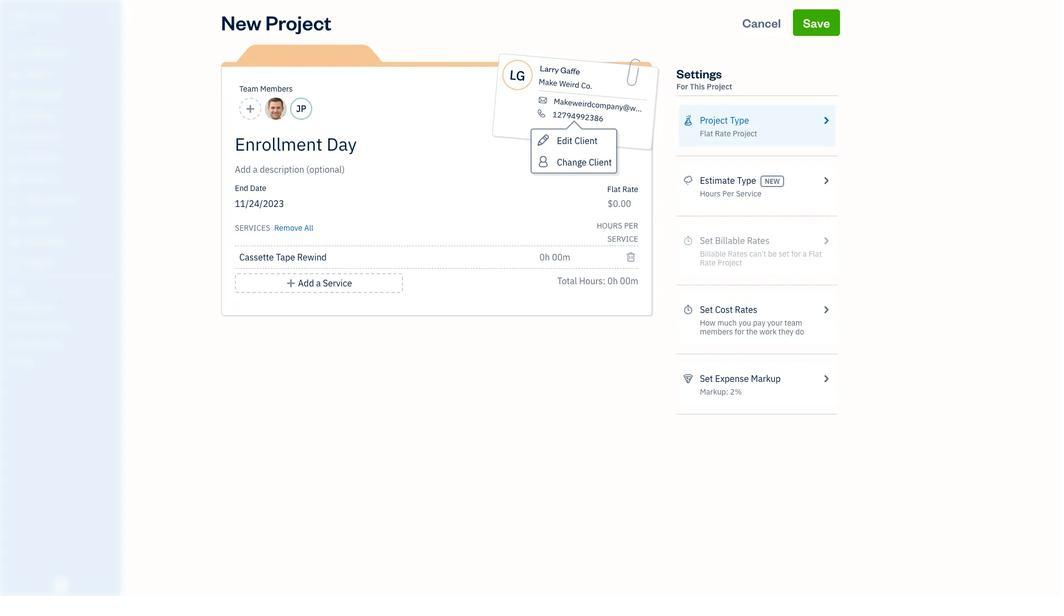 Task type: locate. For each thing, give the bounding box(es) containing it.
1 vertical spatial chevronright image
[[821, 373, 831, 386]]

a
[[316, 278, 321, 289]]

client right edit
[[574, 135, 598, 146]]

1 horizontal spatial flat
[[700, 129, 713, 139]]

flat down project type
[[700, 129, 713, 139]]

remove project service image
[[626, 251, 636, 264]]

project
[[265, 9, 332, 35], [707, 82, 732, 92], [700, 115, 728, 126], [733, 129, 757, 139]]

end
[[235, 184, 248, 193]]

owner
[[9, 22, 29, 30]]

flat
[[700, 129, 713, 139], [607, 185, 621, 195]]

0 vertical spatial chevronright image
[[821, 114, 831, 127]]

rate for flat rate project
[[715, 129, 731, 139]]

1 chevronright image from the top
[[821, 174, 831, 187]]

save button
[[793, 9, 840, 36]]

1 vertical spatial chevronright image
[[821, 303, 831, 317]]

per
[[723, 189, 734, 199]]

report image
[[7, 258, 20, 269]]

0 vertical spatial service
[[736, 189, 762, 199]]

2 set from the top
[[700, 374, 713, 385]]

type up flat rate project
[[730, 115, 749, 126]]

you
[[739, 318, 751, 328]]

rate up amount (usd) text field
[[622, 185, 638, 195]]

set
[[700, 305, 713, 316], [700, 374, 713, 385]]

hours up service
[[597, 221, 622, 231]]

1 chevronright image from the top
[[821, 114, 831, 127]]

1 horizontal spatial hours
[[700, 189, 721, 199]]

lg
[[509, 66, 526, 85]]

hours
[[700, 189, 721, 199], [597, 221, 622, 231]]

expense
[[715, 374, 749, 385]]

client
[[574, 135, 598, 146], [589, 157, 612, 168]]

0 vertical spatial hours
[[700, 189, 721, 199]]

new
[[765, 177, 780, 186]]

00m
[[620, 276, 638, 287]]

dashboard image
[[7, 48, 20, 59]]

team members
[[239, 84, 293, 94]]

type up hours per service
[[737, 175, 756, 186]]

1 horizontal spatial rate
[[715, 129, 731, 139]]

bank connections image
[[8, 339, 118, 348]]

0 vertical spatial set
[[700, 305, 713, 316]]

flat up amount (usd) text field
[[607, 185, 621, 195]]

client image
[[7, 69, 20, 80]]

the
[[746, 327, 758, 337]]

0 horizontal spatial rate
[[622, 185, 638, 195]]

Project Description text field
[[235, 163, 539, 176]]

1 vertical spatial service
[[323, 278, 352, 289]]

1 vertical spatial flat
[[607, 185, 621, 195]]

hours inside hours per service
[[597, 221, 622, 231]]

change client
[[557, 157, 612, 168]]

how
[[700, 318, 716, 328]]

0 horizontal spatial flat
[[607, 185, 621, 195]]

1 vertical spatial set
[[700, 374, 713, 385]]

makeweirdcompany@weird.co
[[553, 96, 660, 115]]

0 vertical spatial client
[[574, 135, 598, 146]]

set up how
[[700, 305, 713, 316]]

expenses image
[[683, 373, 693, 386]]

1 vertical spatial hours
[[597, 221, 622, 231]]

cassette
[[239, 252, 274, 263]]

service inside button
[[323, 278, 352, 289]]

2 chevronright image from the top
[[821, 373, 831, 386]]

set up markup:
[[700, 374, 713, 385]]

remove
[[274, 223, 302, 233]]

service right a
[[323, 278, 352, 289]]

turtle inc owner
[[9, 10, 58, 30]]

0 vertical spatial chevronright image
[[821, 174, 831, 187]]

they
[[779, 327, 794, 337]]

edit client button
[[532, 130, 616, 151]]

settings image
[[8, 357, 118, 366]]

chevronright image
[[821, 114, 831, 127], [821, 303, 831, 317]]

1 vertical spatial rate
[[622, 185, 638, 195]]

date
[[250, 184, 266, 193]]

client inside the change client button
[[589, 157, 612, 168]]

client right change
[[589, 157, 612, 168]]

edit
[[557, 135, 572, 146]]

0h
[[608, 276, 618, 287]]

rate down project type
[[715, 129, 731, 139]]

estimate type
[[700, 175, 756, 186]]

1 horizontal spatial service
[[736, 189, 762, 199]]

1 set from the top
[[700, 305, 713, 316]]

0 vertical spatial type
[[730, 115, 749, 126]]

edit client
[[557, 135, 598, 146]]

service right per
[[736, 189, 762, 199]]

new
[[221, 9, 262, 35]]

client inside edit client 'button'
[[574, 135, 598, 146]]

1 vertical spatial type
[[737, 175, 756, 186]]

pay
[[753, 318, 766, 328]]

this
[[690, 82, 705, 92]]

chevronright image
[[821, 174, 831, 187], [821, 373, 831, 386]]

larry gaffe make weird co.
[[539, 63, 593, 91]]

2 chevronright image from the top
[[821, 303, 831, 317]]

remove all button
[[272, 219, 313, 235]]

make
[[539, 77, 558, 88]]

projects image
[[683, 114, 693, 127]]

0 horizontal spatial hours
[[597, 221, 622, 231]]

money image
[[7, 216, 20, 227]]

Project Name text field
[[235, 133, 539, 155]]

1 vertical spatial client
[[589, 157, 612, 168]]

expense image
[[7, 153, 20, 164]]

set cost rates
[[700, 305, 758, 316]]

weird
[[559, 78, 580, 90]]

hours down estimate
[[700, 189, 721, 199]]

0 vertical spatial flat
[[700, 129, 713, 139]]

main element
[[0, 0, 149, 597]]

add team member image
[[245, 102, 255, 116]]

service
[[736, 189, 762, 199], [323, 278, 352, 289]]

tape
[[276, 252, 295, 263]]

project inside settings for this project
[[707, 82, 732, 92]]

jp
[[296, 103, 306, 114]]

12794992386
[[552, 110, 604, 124]]

hours per service
[[700, 189, 762, 199]]

how much you pay your team members for the work they do
[[700, 318, 804, 337]]

0h 00m text field
[[540, 252, 571, 263]]

cost
[[715, 305, 733, 316]]

client for edit
[[574, 135, 598, 146]]

chevronright image for set expense markup
[[821, 373, 831, 386]]

type
[[730, 115, 749, 126], [737, 175, 756, 186]]

end date
[[235, 184, 266, 193]]

0 vertical spatial rate
[[715, 129, 731, 139]]

save
[[803, 15, 830, 30]]

rate
[[715, 129, 731, 139], [622, 185, 638, 195]]

0 horizontal spatial service
[[323, 278, 352, 289]]

work
[[760, 327, 777, 337]]

estimate image
[[7, 90, 20, 101]]

chart image
[[7, 237, 20, 248]]

cancel button
[[732, 9, 791, 36]]

rates
[[735, 305, 758, 316]]

service for hours per service
[[736, 189, 762, 199]]



Task type: describe. For each thing, give the bounding box(es) containing it.
total
[[557, 276, 577, 287]]

flat for flat rate
[[607, 185, 621, 195]]

settings
[[677, 66, 722, 81]]

cassette tape rewind
[[239, 252, 327, 263]]

set for set cost rates
[[700, 305, 713, 316]]

chevronright image for set cost rates
[[821, 303, 831, 317]]

flat rate
[[607, 185, 638, 195]]

timer image
[[7, 195, 20, 206]]

estimates image
[[683, 174, 693, 187]]

service for add a service
[[323, 278, 352, 289]]

flat for flat rate project
[[700, 129, 713, 139]]

larry
[[540, 63, 560, 75]]

chevronright image for project type
[[821, 114, 831, 127]]

chevronright image for estimate type
[[821, 174, 831, 187]]

type for project type
[[730, 115, 749, 126]]

cancel
[[742, 15, 781, 30]]

services remove all
[[235, 223, 313, 233]]

all
[[304, 223, 313, 233]]

co.
[[581, 80, 593, 91]]

add
[[298, 278, 314, 289]]

gaffe
[[560, 65, 581, 77]]

for
[[677, 82, 688, 92]]

add a service
[[298, 278, 352, 289]]

set for set expense markup
[[700, 374, 713, 385]]

team
[[785, 318, 802, 328]]

services
[[235, 223, 270, 233]]

new project
[[221, 9, 332, 35]]

apps image
[[8, 286, 118, 295]]

add a service button
[[235, 274, 403, 294]]

2%
[[730, 387, 742, 397]]

inc
[[43, 10, 58, 21]]

your
[[767, 318, 783, 328]]

payment image
[[7, 132, 20, 143]]

total hours: 0h 00m
[[557, 276, 638, 287]]

change
[[557, 157, 587, 168]]

for
[[735, 327, 745, 337]]

turtle
[[9, 10, 40, 21]]

freshbooks image
[[52, 579, 70, 593]]

hours for services
[[597, 221, 622, 231]]

service
[[608, 234, 638, 244]]

members
[[700, 327, 733, 337]]

envelope image
[[537, 95, 549, 105]]

much
[[718, 318, 737, 328]]

hours per service
[[597, 221, 638, 244]]

team members image
[[8, 304, 118, 313]]

Amount (USD) text field
[[607, 198, 632, 209]]

flat rate project
[[700, 129, 757, 139]]

rate for flat rate
[[622, 185, 638, 195]]

project type
[[700, 115, 749, 126]]

rewind
[[297, 252, 327, 263]]

set expense markup
[[700, 374, 781, 385]]

markup: 2%
[[700, 387, 742, 397]]

change client button
[[532, 151, 616, 173]]

members
[[260, 84, 293, 94]]

project image
[[7, 174, 20, 185]]

plus image
[[286, 277, 296, 290]]

hours for estimate type
[[700, 189, 721, 199]]

End date in  format text field
[[235, 198, 437, 209]]

team
[[239, 84, 258, 94]]

per
[[624, 221, 638, 231]]

settings for this project
[[677, 66, 732, 92]]

items and services image
[[8, 322, 118, 331]]

type for estimate type
[[737, 175, 756, 186]]

client for change
[[589, 157, 612, 168]]

invoice image
[[7, 111, 20, 122]]

do
[[796, 327, 804, 337]]

markup:
[[700, 387, 728, 397]]

markup
[[751, 374, 781, 385]]

timetracking image
[[683, 303, 693, 317]]

phone image
[[536, 109, 548, 118]]

hours:
[[579, 276, 606, 287]]

estimate
[[700, 175, 735, 186]]



Task type: vqa. For each thing, say whether or not it's contained in the screenshot.
bottom the Set
yes



